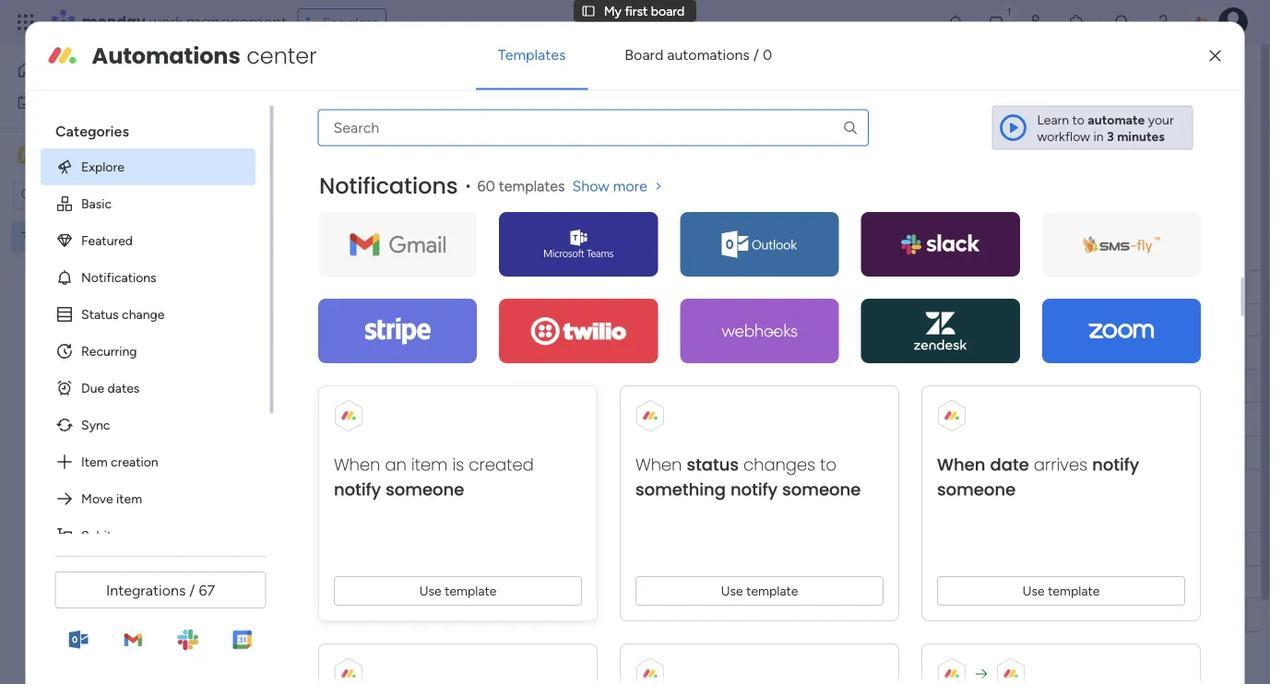 Task type: locate. For each thing, give the bounding box(es) containing it.
use template button
[[333, 577, 582, 607], [635, 577, 883, 607], [937, 577, 1185, 607]]

use template for when an item is created
[[419, 584, 496, 600]]

sync option
[[40, 406, 255, 443]]

search image
[[842, 120, 859, 136]]

0 vertical spatial due date field
[[893, 277, 954, 297]]

1 horizontal spatial use
[[720, 584, 743, 600]]

0 horizontal spatial board
[[90, 229, 124, 245]]

nov left 16
[[908, 314, 930, 328]]

0 vertical spatial my first board
[[604, 3, 685, 19]]

recurring option
[[40, 333, 255, 370]]

new
[[287, 181, 314, 197]]

invite members image
[[1027, 13, 1046, 31]]

1 someone from the left
[[385, 479, 464, 502]]

0 horizontal spatial my first board
[[43, 229, 124, 245]]

low
[[1041, 313, 1065, 329]]

Search for a column type search field
[[318, 109, 869, 146]]

3 when from the left
[[937, 454, 985, 477]]

1 vertical spatial item
[[116, 491, 142, 507]]

main left table
[[308, 132, 336, 148]]

automations
[[92, 40, 240, 71]]

60 templates
[[477, 178, 564, 196]]

kanban button
[[383, 125, 454, 155]]

templates
[[498, 178, 564, 196]]

project
[[785, 99, 827, 115]]

3 use template from the left
[[1022, 584, 1099, 600]]

to right changes
[[820, 454, 836, 477]]

0 horizontal spatial use template button
[[333, 577, 582, 607]]

of right track
[[702, 99, 714, 115]]

1 horizontal spatial see
[[841, 98, 863, 114]]

0 vertical spatial notes field
[[1160, 277, 1204, 297]]

1 horizontal spatial use template button
[[635, 577, 883, 607]]

where
[[717, 99, 753, 115]]

explore option
[[40, 148, 255, 185]]

2 due date field from the top
[[893, 539, 954, 559]]

1 nov from the top
[[908, 314, 930, 328]]

and
[[614, 99, 635, 115]]

main table button
[[279, 125, 383, 155]]

project for project 1
[[349, 313, 390, 328]]

basic option
[[40, 185, 255, 222]]

when inside when status changes   to something notify someone
[[635, 454, 682, 477]]

0 vertical spatial 3
[[1107, 128, 1114, 144]]

1 vertical spatial to
[[820, 454, 836, 477]]

show more
[[572, 178, 647, 196]]

month down an
[[359, 502, 415, 525]]

action items
[[1148, 315, 1216, 329]]

2 horizontal spatial first
[[625, 3, 648, 19]]

3 down the 2
[[393, 379, 400, 395]]

0 horizontal spatial when
[[333, 454, 380, 477]]

1 horizontal spatial your
[[1148, 112, 1174, 127]]

item left is
[[411, 454, 447, 477]]

17
[[933, 346, 945, 361]]

1 horizontal spatial work
[[149, 12, 182, 32]]

0 horizontal spatial use template
[[419, 584, 496, 600]]

1 template from the left
[[444, 584, 496, 600]]

when down the 18 on the right of the page
[[937, 454, 985, 477]]

Priority field
[[1028, 277, 1078, 297]]

when left an
[[333, 454, 380, 477]]

1 horizontal spatial item
[[411, 454, 447, 477]]

1 horizontal spatial use template
[[720, 584, 798, 600]]

0 horizontal spatial item
[[116, 491, 142, 507]]

owners,
[[489, 99, 534, 115]]

1 vertical spatial month
[[359, 502, 415, 525]]

0 horizontal spatial main
[[42, 147, 75, 164]]

automate
[[1088, 112, 1145, 127]]

0 vertical spatial date
[[924, 279, 950, 295]]

/
[[753, 46, 759, 64], [189, 582, 195, 599]]

nov left the 18 on the right of the page
[[908, 379, 930, 394]]

owner
[[671, 279, 710, 295]]

work up categories
[[61, 94, 90, 110]]

1 vertical spatial nov
[[908, 346, 930, 361]]

see up search icon
[[841, 98, 863, 114]]

my first board
[[604, 3, 685, 19], [280, 62, 432, 93], [43, 229, 124, 245]]

meeting
[[1143, 347, 1187, 362]]

nov left 17
[[908, 346, 930, 361]]

Owner field
[[666, 277, 714, 297]]

john smith image
[[1218, 7, 1248, 37]]

status up recurring
[[81, 306, 118, 322]]

my first board inside my first board list box
[[43, 229, 124, 245]]

1 horizontal spatial board
[[365, 62, 432, 93]]

someone inside when an item is created notify someone
[[385, 479, 464, 502]]

arrow down image
[[645, 178, 667, 200]]

your
[[756, 99, 782, 115], [1148, 112, 1174, 127]]

workspace selection element
[[18, 144, 154, 168]]

3 right in
[[1107, 128, 1114, 144]]

month for next month
[[359, 502, 415, 525]]

stuck
[[781, 379, 814, 394]]

2 horizontal spatial template
[[1047, 584, 1099, 600]]

1 use template from the left
[[419, 584, 496, 600]]

1 horizontal spatial /
[[753, 46, 759, 64]]

table
[[339, 132, 369, 148]]

when for when status changes   to something notify someone
[[635, 454, 682, 477]]

someone for item
[[385, 479, 464, 502]]

0 vertical spatial due date
[[898, 279, 950, 295]]

1 vertical spatial see
[[841, 98, 863, 114]]

use for notify
[[419, 584, 441, 600]]

2 vertical spatial first
[[64, 229, 87, 245]]

angle down image
[[375, 182, 384, 196]]

status up working on it
[[779, 279, 817, 295]]

first up any
[[318, 62, 360, 93]]

Next month field
[[313, 502, 419, 526]]

2 horizontal spatial use template
[[1022, 584, 1099, 600]]

notify
[[1092, 454, 1139, 477], [333, 479, 381, 502], [730, 479, 777, 502]]

apps image
[[1068, 13, 1086, 31]]

/ left the 67
[[189, 582, 195, 599]]

first up board
[[625, 3, 648, 19]]

1 vertical spatial my first board
[[280, 62, 432, 93]]

v2 overdue deadline image
[[866, 312, 881, 330]]

2 notes field from the top
[[1160, 539, 1204, 559]]

status for status
[[779, 279, 817, 295]]

column information image
[[835, 280, 849, 295]]

My first board field
[[276, 62, 437, 93]]

add view image
[[465, 134, 472, 147]]

board up project.
[[365, 62, 432, 93]]

0 vertical spatial nov
[[908, 314, 930, 328]]

dates
[[107, 380, 139, 396]]

main inside the workspace selection element
[[42, 147, 75, 164]]

0 vertical spatial item
[[411, 454, 447, 477]]

1 vertical spatial due date field
[[893, 539, 954, 559]]

type
[[355, 99, 381, 115]]

basic
[[81, 196, 111, 211]]

month right "this"
[[355, 240, 411, 263]]

nov 18
[[908, 379, 945, 394]]

someone for changes
[[782, 479, 860, 502]]

2 nov from the top
[[908, 346, 930, 361]]

2 horizontal spatial someone
[[937, 479, 1015, 502]]

see plans
[[323, 14, 378, 30]]

to
[[1072, 112, 1085, 127], [820, 454, 836, 477]]

2 when from the left
[[635, 454, 682, 477]]

1 horizontal spatial to
[[1072, 112, 1085, 127]]

2 template from the left
[[746, 584, 798, 600]]

0 horizontal spatial someone
[[385, 479, 464, 502]]

item right move
[[116, 491, 142, 507]]

featured option
[[40, 222, 255, 259]]

3 template from the left
[[1047, 584, 1099, 600]]

more
[[613, 178, 647, 196]]

of right the type
[[385, 99, 397, 115]]

0 horizontal spatial notifications
[[81, 270, 156, 285]]

option
[[0, 220, 235, 224]]

show
[[572, 178, 609, 196]]

select product image
[[17, 13, 35, 31]]

plans
[[348, 14, 378, 30]]

see inside button
[[323, 14, 345, 30]]

work inside button
[[61, 94, 90, 110]]

when inside when date arrives notify someone
[[937, 454, 985, 477]]

3 use from the left
[[1022, 584, 1044, 600]]

0 vertical spatial notifications
[[319, 171, 458, 202]]

1 image
[[1001, 1, 1017, 22]]

work
[[149, 12, 182, 32], [61, 94, 90, 110]]

something
[[635, 479, 725, 502]]

1 vertical spatial due
[[81, 380, 104, 396]]

see more link
[[839, 97, 898, 115]]

status inside field
[[779, 279, 817, 295]]

notify for something
[[730, 479, 777, 502]]

to up 'workflow'
[[1072, 112, 1085, 127]]

monday
[[82, 12, 145, 32]]

0 vertical spatial work
[[149, 12, 182, 32]]

1 notes from the top
[[1164, 279, 1200, 295]]

1 horizontal spatial my first board
[[280, 62, 432, 93]]

first
[[625, 3, 648, 19], [318, 62, 360, 93], [64, 229, 87, 245]]

1 vertical spatial first
[[318, 62, 360, 93]]

template
[[444, 584, 496, 600], [746, 584, 798, 600], [1047, 584, 1099, 600]]

main right workspace "icon"
[[42, 147, 75, 164]]

board automations / 0
[[625, 46, 772, 64]]

1 of from the left
[[385, 99, 397, 115]]

is
[[452, 454, 464, 477]]

nov 16
[[908, 314, 945, 328]]

show more link
[[572, 178, 665, 196]]

1 vertical spatial status
[[81, 306, 118, 322]]

first down basic
[[64, 229, 87, 245]]

0 horizontal spatial notify
[[333, 479, 381, 502]]

your right where on the top
[[756, 99, 782, 115]]

2 horizontal spatial when
[[937, 454, 985, 477]]

0 horizontal spatial 3
[[393, 379, 400, 395]]

notifications up status change
[[81, 270, 156, 285]]

item creation
[[81, 454, 158, 470]]

1 horizontal spatial status
[[779, 279, 817, 295]]

due dates option
[[40, 370, 255, 406]]

item inside when an item is created notify someone
[[411, 454, 447, 477]]

1 horizontal spatial notify
[[730, 479, 777, 502]]

my first board list box
[[0, 218, 235, 502]]

16
[[933, 314, 945, 328]]

1 vertical spatial notifications
[[81, 270, 156, 285]]

work up automations
[[149, 12, 182, 32]]

changes
[[743, 454, 815, 477]]

keep
[[638, 99, 666, 115]]

when date arrives notify someone
[[937, 454, 1139, 502]]

my inside button
[[41, 94, 58, 110]]

notify inside when status changes   to something notify someone
[[730, 479, 777, 502]]

0 horizontal spatial of
[[385, 99, 397, 115]]

change
[[121, 306, 164, 322]]

0 vertical spatial notes
[[1164, 279, 1200, 295]]

0 vertical spatial see
[[323, 14, 345, 30]]

0 horizontal spatial status
[[81, 306, 118, 322]]

1 vertical spatial date
[[990, 454, 1029, 477]]

automations
[[667, 46, 750, 64]]

Notes field
[[1160, 277, 1204, 297], [1160, 539, 1204, 559]]

2 someone from the left
[[782, 479, 860, 502]]

1 vertical spatial 3
[[393, 379, 400, 395]]

2 horizontal spatial use template button
[[937, 577, 1185, 607]]

stands.
[[830, 99, 871, 115]]

2 use template button from the left
[[635, 577, 883, 607]]

project for project 3
[[349, 379, 390, 395]]

3 minutes
[[1107, 128, 1165, 144]]

when an item is created notify someone
[[333, 454, 533, 502]]

0 vertical spatial status
[[779, 279, 817, 295]]

1 horizontal spatial template
[[746, 584, 798, 600]]

my first board up board
[[604, 3, 685, 19]]

main inside button
[[308, 132, 336, 148]]

0 horizontal spatial template
[[444, 584, 496, 600]]

Due date field
[[893, 277, 954, 297], [893, 539, 954, 559]]

see left plans
[[323, 14, 345, 30]]

notify for created
[[333, 479, 381, 502]]

3 someone from the left
[[937, 479, 1015, 502]]

main
[[308, 132, 336, 148], [42, 147, 75, 164]]

2 vertical spatial my first board
[[43, 229, 124, 245]]

0 vertical spatial month
[[355, 240, 411, 263]]

board down basic
[[90, 229, 124, 245]]

categories heading
[[40, 106, 255, 148]]

1 vertical spatial notes
[[1164, 541, 1200, 557]]

minutes
[[1117, 128, 1165, 144]]

0 horizontal spatial to
[[820, 454, 836, 477]]

0 horizontal spatial first
[[64, 229, 87, 245]]

1 horizontal spatial of
[[702, 99, 714, 115]]

1 horizontal spatial main
[[308, 132, 336, 148]]

when for when date arrives notify someone
[[937, 454, 985, 477]]

2 use template from the left
[[720, 584, 798, 600]]

2 vertical spatial nov
[[908, 379, 930, 394]]

status inside option
[[81, 306, 118, 322]]

0 horizontal spatial see
[[323, 14, 345, 30]]

notifications down kanban at left top
[[319, 171, 458, 202]]

0 horizontal spatial use
[[419, 584, 441, 600]]

due
[[898, 279, 921, 295], [81, 380, 104, 396], [898, 541, 921, 557]]

0 horizontal spatial your
[[756, 99, 782, 115]]

my inside list box
[[43, 229, 61, 245]]

/ left 0
[[753, 46, 759, 64]]

1 vertical spatial due date
[[898, 541, 950, 557]]

home button
[[11, 55, 198, 85]]

workflow
[[1037, 128, 1090, 144]]

month
[[355, 240, 411, 263], [359, 502, 415, 525]]

1 vertical spatial /
[[189, 582, 195, 599]]

nov for project 2
[[908, 346, 930, 361]]

due dates
[[81, 380, 139, 396]]

your up minutes
[[1148, 112, 1174, 127]]

0 horizontal spatial work
[[61, 94, 90, 110]]

someone inside when status changes   to something notify someone
[[782, 479, 860, 502]]

1 use template button from the left
[[333, 577, 582, 607]]

my first board down basic
[[43, 229, 124, 245]]

see for see plans
[[323, 14, 345, 30]]

1 vertical spatial work
[[61, 94, 90, 110]]

m
[[21, 148, 32, 163]]

when up something
[[635, 454, 682, 477]]

3 nov from the top
[[908, 379, 930, 394]]

2 vertical spatial board
[[90, 229, 124, 245]]

0 horizontal spatial /
[[189, 582, 195, 599]]

2 horizontal spatial my first board
[[604, 3, 685, 19]]

1 use from the left
[[419, 584, 441, 600]]

when inside when an item is created notify someone
[[333, 454, 380, 477]]

when
[[333, 454, 380, 477], [635, 454, 682, 477], [937, 454, 985, 477]]

1 notes field from the top
[[1160, 277, 1204, 297]]

integrations / 67 button
[[55, 572, 266, 609]]

1 when from the left
[[333, 454, 380, 477]]

Search in workspace field
[[39, 184, 154, 206]]

status change
[[81, 306, 164, 322]]

2 notes from the top
[[1164, 541, 1200, 557]]

None search field
[[318, 109, 869, 146]]

2 horizontal spatial notify
[[1092, 454, 1139, 477]]

item creation option
[[40, 443, 255, 480]]

1 horizontal spatial someone
[[782, 479, 860, 502]]

60
[[477, 178, 495, 196]]

board up board
[[651, 3, 685, 19]]

1 vertical spatial notes field
[[1160, 539, 1204, 559]]

templates button
[[476, 33, 588, 77]]

0 vertical spatial board
[[651, 3, 685, 19]]

1 horizontal spatial when
[[635, 454, 682, 477]]

manage
[[282, 99, 328, 115]]

2 use from the left
[[720, 584, 743, 600]]

notify inside when an item is created notify someone
[[333, 479, 381, 502]]

project 1
[[349, 313, 399, 328]]

notifications
[[319, 171, 458, 202], [81, 270, 156, 285]]

use
[[419, 584, 441, 600], [720, 584, 743, 600], [1022, 584, 1044, 600]]

my first board up the type
[[280, 62, 432, 93]]

workspace
[[78, 147, 151, 164]]

explore
[[81, 159, 124, 175]]

2 horizontal spatial use
[[1022, 584, 1044, 600]]



Task type: describe. For each thing, give the bounding box(es) containing it.
monday work management
[[82, 12, 287, 32]]

3 use template button from the left
[[937, 577, 1185, 607]]

use template for when
[[720, 584, 798, 600]]

an
[[385, 454, 406, 477]]

item
[[81, 454, 107, 470]]

autopilot image
[[1091, 128, 1107, 151]]

notify inside when date arrives notify someone
[[1092, 454, 1139, 477]]

1 horizontal spatial 3
[[1107, 128, 1114, 144]]

learn to automate
[[1037, 112, 1145, 127]]

help image
[[1154, 13, 1172, 31]]

work for my
[[61, 94, 90, 110]]

v2 done deadline image
[[866, 344, 881, 362]]

2
[[393, 346, 401, 362]]

on
[[810, 313, 825, 329]]

next
[[317, 502, 354, 525]]

categories list box
[[40, 106, 273, 554]]

see plans button
[[298, 8, 387, 36]]

manage any type of project. assign owners, set timelines and keep track of where your project stands.
[[282, 99, 871, 115]]

when for when an item is created notify someone
[[333, 454, 380, 477]]

inbox image
[[987, 13, 1005, 31]]

my work button
[[11, 87, 198, 117]]

use for date
[[1022, 584, 1044, 600]]

see for see more
[[841, 98, 863, 114]]

first inside list box
[[64, 229, 87, 245]]

1 horizontal spatial notifications
[[319, 171, 458, 202]]

see more
[[841, 98, 896, 114]]

0 vertical spatial due
[[898, 279, 921, 295]]

timelines
[[559, 99, 611, 115]]

high
[[1039, 345, 1067, 361]]

working on it
[[759, 313, 836, 329]]

next month
[[317, 502, 415, 525]]

items
[[1186, 315, 1216, 329]]

priority
[[1032, 279, 1073, 295]]

1 horizontal spatial first
[[318, 62, 360, 93]]

18
[[933, 379, 945, 394]]

this
[[317, 240, 351, 263]]

assign
[[448, 99, 486, 115]]

v2 search image
[[415, 179, 428, 199]]

filter button
[[580, 174, 667, 204]]

2 of from the left
[[702, 99, 714, 115]]

notifications image
[[946, 13, 965, 31]]

project inside new project 'button'
[[317, 181, 359, 197]]

67
[[199, 582, 215, 599]]

project.
[[400, 99, 445, 115]]

when status changes   to something notify someone
[[635, 454, 860, 502]]

integrations / 67
[[106, 582, 215, 599]]

this month
[[317, 240, 411, 263]]

due inside due dates option
[[81, 380, 104, 396]]

integrations
[[106, 582, 186, 599]]

2 due date from the top
[[898, 541, 950, 557]]

project 3
[[349, 379, 400, 395]]

new project
[[287, 181, 359, 197]]

Status field
[[774, 277, 821, 297]]

to inside when status changes   to something notify someone
[[820, 454, 836, 477]]

2 horizontal spatial board
[[651, 3, 685, 19]]

board automations / 0 button
[[603, 33, 794, 77]]

Search field
[[428, 176, 484, 202]]

any
[[331, 99, 352, 115]]

1 due date from the top
[[898, 279, 950, 295]]

main table
[[308, 132, 369, 148]]

action
[[1148, 315, 1183, 329]]

creation
[[110, 454, 158, 470]]

work for monday
[[149, 12, 182, 32]]

someone inside when date arrives notify someone
[[937, 479, 1015, 502]]

item inside option
[[116, 491, 142, 507]]

move item option
[[40, 480, 255, 517]]

your inside your workflow in
[[1148, 112, 1174, 127]]

main for main table
[[308, 132, 336, 148]]

add to favorites image
[[477, 68, 495, 86]]

1 vertical spatial board
[[365, 62, 432, 93]]

other
[[1166, 380, 1197, 395]]

it
[[828, 313, 836, 329]]

status change option
[[40, 296, 255, 333]]

0
[[763, 46, 772, 64]]

track
[[669, 99, 699, 115]]

sync
[[81, 417, 110, 433]]

learn
[[1037, 112, 1069, 127]]

move
[[81, 491, 113, 507]]

filter
[[609, 181, 638, 197]]

template for when an item is created
[[444, 584, 496, 600]]

automations  center image
[[48, 41, 77, 71]]

status
[[686, 454, 738, 477]]

set
[[538, 99, 556, 115]]

working
[[759, 313, 807, 329]]

use for status
[[720, 584, 743, 600]]

date inside when date arrives notify someone
[[990, 454, 1029, 477]]

created
[[468, 454, 533, 477]]

automate
[[1115, 132, 1172, 148]]

This month field
[[313, 240, 416, 264]]

categories
[[55, 122, 129, 139]]

project for project 2
[[349, 346, 390, 362]]

notes
[[1190, 347, 1221, 362]]

board inside list box
[[90, 229, 124, 245]]

main workspace
[[42, 147, 151, 164]]

main for main workspace
[[42, 147, 75, 164]]

new project button
[[279, 174, 366, 204]]

use template button for when
[[635, 577, 883, 607]]

0 vertical spatial /
[[753, 46, 759, 64]]

nov for project 3
[[908, 379, 930, 394]]

board
[[625, 46, 663, 64]]

use template button for when an item is created
[[333, 577, 582, 607]]

search everything image
[[1113, 13, 1132, 31]]

2 vertical spatial date
[[924, 541, 950, 557]]

0 vertical spatial first
[[625, 3, 648, 19]]

month for this month
[[355, 240, 411, 263]]

1 due date field from the top
[[893, 277, 954, 297]]

meeting notes
[[1143, 347, 1221, 362]]

notifications inside "option"
[[81, 270, 156, 285]]

my work
[[41, 94, 90, 110]]

recurring
[[81, 343, 137, 359]]

templates
[[498, 46, 566, 64]]

done
[[782, 345, 813, 361]]

more
[[866, 98, 896, 114]]

your workflow in
[[1037, 112, 1174, 144]]

0 vertical spatial to
[[1072, 112, 1085, 127]]

home
[[42, 62, 78, 78]]

status for status change
[[81, 306, 118, 322]]

workspace image
[[18, 145, 36, 166]]

arrives
[[1033, 454, 1087, 477]]

automations center
[[92, 40, 317, 71]]

medium
[[1029, 379, 1076, 394]]

management
[[186, 12, 287, 32]]

person
[[523, 181, 563, 197]]

template for when
[[746, 584, 798, 600]]

notifications option
[[40, 259, 255, 296]]

kanban
[[397, 132, 440, 148]]

2 vertical spatial due
[[898, 541, 921, 557]]



Task type: vqa. For each thing, say whether or not it's contained in the screenshot.
3rd When from the right
yes



